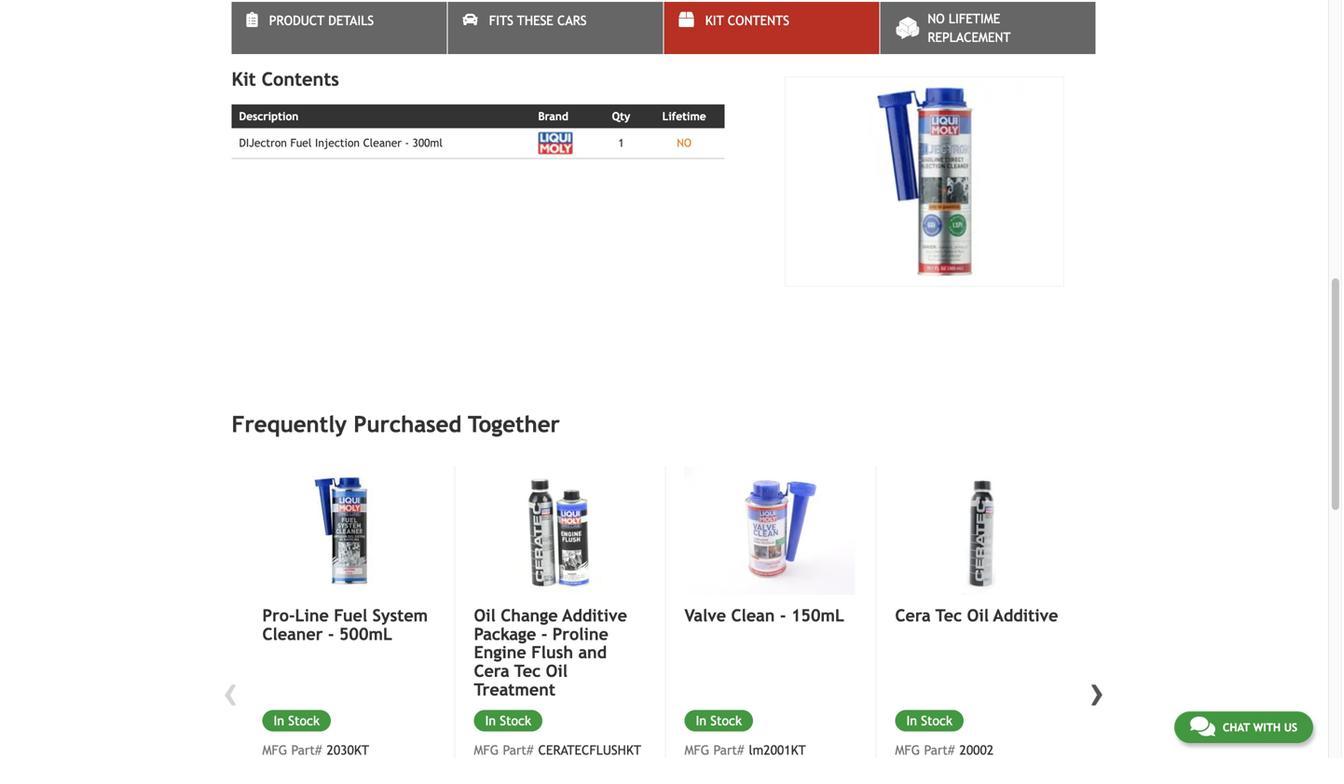 Task type: vqa. For each thing, say whether or not it's contained in the screenshot.
bottom Wheels
no



Task type: describe. For each thing, give the bounding box(es) containing it.
2 horizontal spatial oil
[[968, 606, 989, 625]]

package
[[474, 624, 537, 644]]

1 vertical spatial kit contents
[[232, 68, 339, 90]]

valve clean - 150ml
[[685, 606, 845, 625]]

› link
[[1084, 666, 1112, 716]]

mfg part# lm2001kt
[[685, 743, 806, 758]]

no lifetime replacement link
[[881, 2, 1096, 54]]

1 horizontal spatial kit
[[706, 13, 724, 28]]

purchased
[[354, 411, 462, 438]]

proline
[[553, 624, 609, 644]]

system
[[373, 606, 428, 625]]

es#4375845 - 22076 - dijectron fuel injection cleaner - 300ml - stops the formation of new deposits to promote high fuel injection system efficiency - liqui-moly - image
[[785, 77, 1065, 287]]

1 horizontal spatial tec
[[936, 606, 963, 625]]

valve
[[685, 606, 727, 625]]

mfg part# ceratecflushkt
[[474, 743, 642, 758]]

these
[[518, 13, 554, 28]]

mfg for oil change additive package - proline engine flush and cera tec oil treatment
[[474, 743, 499, 758]]

comments image
[[1191, 715, 1216, 738]]

1 horizontal spatial contents
[[728, 13, 790, 28]]

part# for valve clean - 150ml
[[714, 743, 744, 758]]

cera inside oil change additive package - proline engine flush and cera tec oil treatment
[[474, 661, 510, 681]]

ceratecflushkt
[[539, 743, 642, 758]]

frequently
[[232, 411, 347, 438]]

pro-
[[263, 606, 295, 625]]

mfg part# 2030kt
[[263, 743, 369, 758]]

fits these cars link
[[448, 2, 664, 54]]

oil change additive package - proline engine flush and cera tec oil treatment image
[[474, 467, 645, 595]]

product
[[269, 13, 325, 28]]

0 horizontal spatial oil
[[474, 606, 496, 625]]

1 horizontal spatial oil
[[546, 661, 568, 681]]

and
[[579, 643, 607, 662]]

150ml
[[792, 606, 845, 625]]

0 vertical spatial cera
[[896, 606, 931, 625]]

dijectron
[[239, 136, 287, 149]]

chat
[[1223, 721, 1251, 734]]

fits
[[489, 13, 514, 28]]

300ml
[[413, 136, 443, 149]]

line
[[295, 606, 329, 625]]

no lifetime replacement
[[928, 11, 1011, 45]]

1
[[619, 136, 624, 149]]

with
[[1254, 721, 1281, 734]]

stock for cera tec oil additive
[[922, 713, 953, 728]]

part# for pro-line fuel system cleaner - 500ml
[[291, 743, 322, 758]]

change
[[501, 606, 558, 625]]

cera tec oil additive
[[896, 606, 1059, 625]]

0 vertical spatial cleaner
[[363, 136, 402, 149]]

product details link
[[232, 2, 447, 54]]

oil change additive package - proline engine flush and cera tec oil treatment
[[474, 606, 628, 699]]

stock for oil change additive package - proline engine flush and cera tec oil treatment
[[500, 713, 532, 728]]

in stock for cera tec oil additive
[[907, 713, 953, 728]]

in for pro-line fuel system cleaner - 500ml
[[274, 713, 284, 728]]

dijectron fuel injection cleaner - 300ml
[[239, 136, 443, 149]]

0 horizontal spatial fuel
[[290, 136, 312, 149]]

additive inside oil change additive package - proline engine flush and cera tec oil treatment
[[563, 606, 628, 625]]

in stock for pro-line fuel system cleaner - 500ml
[[274, 713, 320, 728]]

product details
[[269, 13, 374, 28]]

engine
[[474, 643, 527, 662]]

1 vertical spatial contents
[[262, 68, 339, 90]]

lm2001kt
[[749, 743, 806, 758]]

tec inside oil change additive package - proline engine flush and cera tec oil treatment
[[515, 661, 541, 681]]



Task type: locate. For each thing, give the bounding box(es) containing it.
treatment
[[474, 680, 556, 699]]

0 horizontal spatial lifetime
[[663, 110, 707, 123]]

in stock for oil change additive package - proline engine flush and cera tec oil treatment
[[485, 713, 532, 728]]

together
[[468, 411, 560, 438]]

lifetime up replacement
[[949, 11, 1001, 26]]

in for valve clean - 150ml
[[696, 713, 707, 728]]

in stock for valve clean - 150ml
[[696, 713, 742, 728]]

in stock up mfg part# 2030kt
[[274, 713, 320, 728]]

part# left the lm2001kt
[[714, 743, 744, 758]]

oil up engine
[[474, 606, 496, 625]]

frequently purchased together
[[232, 411, 560, 438]]

no for no lifetime replacement
[[928, 11, 945, 26]]

no up replacement
[[928, 11, 945, 26]]

replacement
[[928, 30, 1011, 45]]

20002
[[960, 743, 994, 758]]

valve clean - 150ml link
[[685, 606, 856, 625]]

part# left 2030kt
[[291, 743, 322, 758]]

1 vertical spatial fuel
[[334, 606, 368, 625]]

0 horizontal spatial no
[[677, 136, 692, 149]]

2 in from the left
[[485, 713, 496, 728]]

0 horizontal spatial kit contents
[[232, 68, 339, 90]]

mfg
[[263, 743, 287, 758], [474, 743, 499, 758], [685, 743, 710, 758], [896, 743, 921, 758]]

1 horizontal spatial fuel
[[334, 606, 368, 625]]

0 vertical spatial kit
[[706, 13, 724, 28]]

3 mfg from the left
[[685, 743, 710, 758]]

in up mfg part# 2030kt
[[274, 713, 284, 728]]

no
[[928, 11, 945, 26], [677, 136, 692, 149]]

stock up the mfg part# lm2001kt
[[711, 713, 742, 728]]

tec
[[936, 606, 963, 625], [515, 661, 541, 681]]

fits these cars
[[489, 13, 587, 28]]

-
[[405, 136, 409, 149], [780, 606, 787, 625], [328, 624, 334, 644], [542, 624, 548, 644]]

mfg for cera tec oil additive
[[896, 743, 921, 758]]

qty
[[612, 110, 631, 123]]

1 mfg from the left
[[263, 743, 287, 758]]

flush
[[532, 643, 574, 662]]

in stock up the mfg part# lm2001kt
[[696, 713, 742, 728]]

additive
[[563, 606, 628, 625], [994, 606, 1059, 625]]

in
[[274, 713, 284, 728], [485, 713, 496, 728], [696, 713, 707, 728], [907, 713, 918, 728]]

3 stock from the left
[[711, 713, 742, 728]]

- inside oil change additive package - proline engine flush and cera tec oil treatment
[[542, 624, 548, 644]]

no for no
[[677, 136, 692, 149]]

part# for cera tec oil additive
[[925, 743, 955, 758]]

4 part# from the left
[[925, 743, 955, 758]]

3 part# from the left
[[714, 743, 744, 758]]

lifetime right qty
[[663, 110, 707, 123]]

us
[[1285, 721, 1298, 734]]

in stock down treatment
[[485, 713, 532, 728]]

1 horizontal spatial kit contents
[[706, 13, 790, 28]]

cars
[[558, 13, 587, 28]]

- left the 500ml
[[328, 624, 334, 644]]

1 vertical spatial cleaner
[[263, 624, 323, 644]]

valve clean - 150ml image
[[685, 467, 856, 595]]

- left proline
[[542, 624, 548, 644]]

in for oil change additive package - proline engine flush and cera tec oil treatment
[[485, 713, 496, 728]]

1 horizontal spatial lifetime
[[949, 11, 1001, 26]]

mfg left the lm2001kt
[[685, 743, 710, 758]]

stock
[[288, 713, 320, 728], [500, 713, 532, 728], [711, 713, 742, 728], [922, 713, 953, 728]]

1 part# from the left
[[291, 743, 322, 758]]

oil left and
[[546, 661, 568, 681]]

1 vertical spatial lifetime
[[663, 110, 707, 123]]

in stock
[[274, 713, 320, 728], [485, 713, 532, 728], [696, 713, 742, 728], [907, 713, 953, 728]]

stock for pro-line fuel system cleaner - 500ml
[[288, 713, 320, 728]]

1 horizontal spatial no
[[928, 11, 945, 26]]

injection
[[315, 136, 360, 149]]

2 stock from the left
[[500, 713, 532, 728]]

1 vertical spatial cera
[[474, 661, 510, 681]]

0 horizontal spatial contents
[[262, 68, 339, 90]]

in down treatment
[[485, 713, 496, 728]]

1 additive from the left
[[563, 606, 628, 625]]

chat with us link
[[1175, 712, 1314, 743]]

in for cera tec oil additive
[[907, 713, 918, 728]]

0 vertical spatial no
[[928, 11, 945, 26]]

part#
[[291, 743, 322, 758], [503, 743, 534, 758], [714, 743, 744, 758], [925, 743, 955, 758]]

0 vertical spatial contents
[[728, 13, 790, 28]]

0 vertical spatial kit contents
[[706, 13, 790, 28]]

0 horizontal spatial additive
[[563, 606, 628, 625]]

pro-line fuel system cleaner - 500ml
[[263, 606, 428, 644]]

cera tec oil additive link
[[896, 606, 1066, 625]]

in up mfg part# 20002
[[907, 713, 918, 728]]

in stock up mfg part# 20002
[[907, 713, 953, 728]]

part# down treatment
[[503, 743, 534, 758]]

1 in stock from the left
[[274, 713, 320, 728]]

oil change additive package - proline engine flush and cera tec oil treatment link
[[474, 606, 645, 699]]

clean
[[732, 606, 775, 625]]

0 horizontal spatial cleaner
[[263, 624, 323, 644]]

1 horizontal spatial cleaner
[[363, 136, 402, 149]]

pro-line fuel system cleaner - 500ml image
[[263, 467, 434, 596]]

mfg for valve clean - 150ml
[[685, 743, 710, 758]]

0 vertical spatial tec
[[936, 606, 963, 625]]

2 additive from the left
[[994, 606, 1059, 625]]

stock down treatment
[[500, 713, 532, 728]]

fuel left injection
[[290, 136, 312, 149]]

kit contents inside kit contents link
[[706, 13, 790, 28]]

fuel inside pro-line fuel system cleaner - 500ml
[[334, 606, 368, 625]]

mfg down treatment
[[474, 743, 499, 758]]

4 stock from the left
[[922, 713, 953, 728]]

2 in stock from the left
[[485, 713, 532, 728]]

4 in stock from the left
[[907, 713, 953, 728]]

1 vertical spatial tec
[[515, 661, 541, 681]]

oil
[[474, 606, 496, 625], [968, 606, 989, 625], [546, 661, 568, 681]]

part# for oil change additive package - proline engine flush and cera tec oil treatment
[[503, 743, 534, 758]]

mfg left 20002
[[896, 743, 921, 758]]

4 in from the left
[[907, 713, 918, 728]]

part# left 20002
[[925, 743, 955, 758]]

fuel
[[290, 136, 312, 149], [334, 606, 368, 625]]

kit contents
[[706, 13, 790, 28], [232, 68, 339, 90]]

cleaner right injection
[[363, 136, 402, 149]]

liqui-moly - corporate logo image
[[539, 132, 573, 154]]

mfg for pro-line fuel system cleaner - 500ml
[[263, 743, 287, 758]]

0 vertical spatial fuel
[[290, 136, 312, 149]]

fuel right line
[[334, 606, 368, 625]]

1 vertical spatial no
[[677, 136, 692, 149]]

2 part# from the left
[[503, 743, 534, 758]]

- left 300ml at the left of page
[[405, 136, 409, 149]]

500ml
[[339, 624, 393, 644]]

4 mfg from the left
[[896, 743, 921, 758]]

kit
[[706, 13, 724, 28], [232, 68, 256, 90]]

1 horizontal spatial additive
[[994, 606, 1059, 625]]

- right clean
[[780, 606, 787, 625]]

chat with us
[[1223, 721, 1298, 734]]

0 horizontal spatial kit
[[232, 68, 256, 90]]

pro-line fuel system cleaner - 500ml link
[[263, 606, 434, 644]]

2030kt
[[327, 743, 369, 758]]

cera tec oil additive image
[[896, 467, 1066, 595]]

1 in from the left
[[274, 713, 284, 728]]

stock for valve clean - 150ml
[[711, 713, 742, 728]]

cleaner left the 500ml
[[263, 624, 323, 644]]

›
[[1091, 666, 1106, 716]]

description
[[239, 110, 299, 123]]

- inside pro-line fuel system cleaner - 500ml
[[328, 624, 334, 644]]

cleaner inside pro-line fuel system cleaner - 500ml
[[263, 624, 323, 644]]

mfg part# 20002
[[896, 743, 994, 758]]

3 in from the left
[[696, 713, 707, 728]]

2 mfg from the left
[[474, 743, 499, 758]]

contents
[[728, 13, 790, 28], [262, 68, 339, 90]]

kit contents link
[[664, 2, 880, 54]]

oil down cera tec oil additive image
[[968, 606, 989, 625]]

cera
[[896, 606, 931, 625], [474, 661, 510, 681]]

mfg left 2030kt
[[263, 743, 287, 758]]

details
[[328, 13, 374, 28]]

1 horizontal spatial cera
[[896, 606, 931, 625]]

1 vertical spatial kit
[[232, 68, 256, 90]]

lifetime inside no lifetime replacement
[[949, 11, 1001, 26]]

no inside no lifetime replacement
[[928, 11, 945, 26]]

1 stock from the left
[[288, 713, 320, 728]]

3 in stock from the left
[[696, 713, 742, 728]]

lifetime
[[949, 11, 1001, 26], [663, 110, 707, 123]]

brand
[[539, 110, 569, 123]]

no right 1
[[677, 136, 692, 149]]

cleaner
[[363, 136, 402, 149], [263, 624, 323, 644]]

0 vertical spatial lifetime
[[949, 11, 1001, 26]]

in up the mfg part# lm2001kt
[[696, 713, 707, 728]]

stock up mfg part# 2030kt
[[288, 713, 320, 728]]

stock up mfg part# 20002
[[922, 713, 953, 728]]

0 horizontal spatial tec
[[515, 661, 541, 681]]

0 horizontal spatial cera
[[474, 661, 510, 681]]



